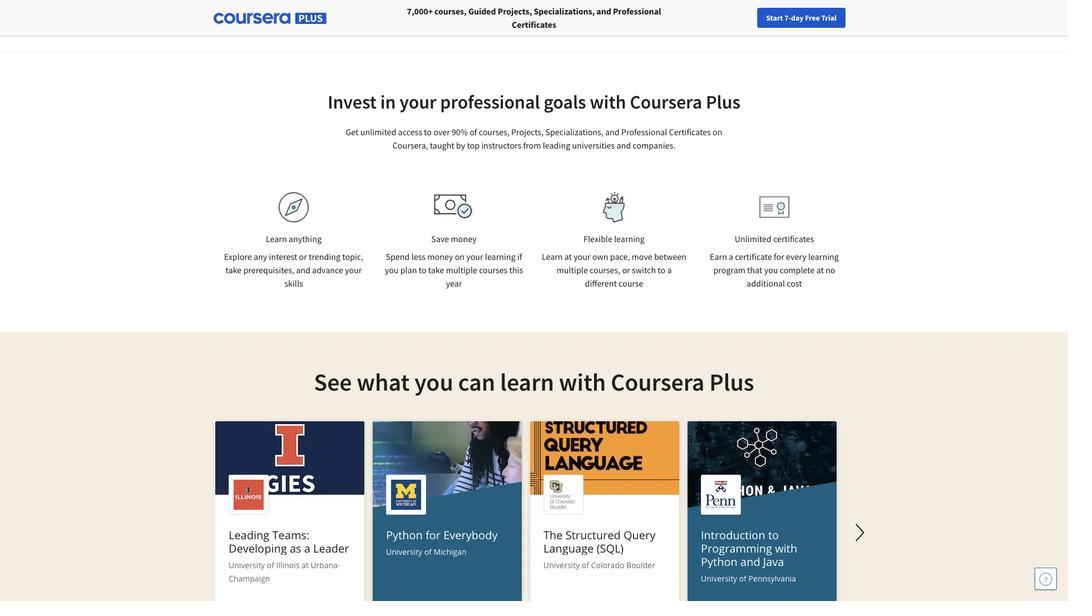 Task type: vqa. For each thing, say whether or not it's contained in the screenshot.
It on the right
no



Task type: locate. For each thing, give the bounding box(es) containing it.
0 horizontal spatial take
[[226, 264, 242, 276]]

for inside python for everybody university of michigan
[[426, 527, 441, 543]]

your right find
[[847, 13, 862, 23]]

colorado
[[592, 560, 625, 570]]

1 horizontal spatial at
[[565, 251, 572, 262]]

or inside learn at your own pace, move between multiple courses, or switch to a different course
[[623, 264, 631, 276]]

learning inside the 'earn a certificate for every learning program that you complete at no additional cost'
[[809, 251, 839, 262]]

professional
[[613, 6, 662, 17], [622, 126, 668, 138]]

for up michigan
[[426, 527, 441, 543]]

pace,
[[611, 251, 630, 262]]

0 horizontal spatial python
[[386, 527, 423, 543]]

learn right if
[[542, 251, 563, 262]]

0 vertical spatial projects,
[[498, 6, 532, 17]]

1 vertical spatial plus
[[710, 366, 755, 397]]

get unlimited access to over 90% of courses, projects, specializations, and professional certificates on coursera, taught by top instructors from leading universities and companies.
[[346, 126, 723, 151]]

take
[[226, 264, 242, 276], [429, 264, 445, 276]]

0 horizontal spatial courses,
[[435, 6, 467, 17]]

professional inside get unlimited access to over 90% of courses, projects, specializations, and professional certificates on coursera, taught by top instructors from leading universities and companies.
[[622, 126, 668, 138]]

at right illinois at the left bottom of page
[[302, 560, 309, 570]]

1 take from the left
[[226, 264, 242, 276]]

2 horizontal spatial courses,
[[590, 264, 621, 276]]

in
[[381, 90, 396, 114]]

you up additional
[[765, 264, 779, 276]]

0 vertical spatial certificates
[[512, 19, 557, 30]]

python for everybody university of michigan
[[386, 527, 498, 557]]

start
[[767, 13, 784, 23]]

7,000+
[[407, 6, 433, 17]]

0 vertical spatial courses,
[[435, 6, 467, 17]]

0 horizontal spatial a
[[304, 541, 311, 556]]

university
[[386, 546, 423, 557], [229, 560, 265, 570], [544, 560, 580, 570], [701, 573, 738, 584]]

your down topic,
[[345, 264, 362, 276]]

2 multiple from the left
[[557, 264, 588, 276]]

professional
[[441, 90, 540, 114]]

google image
[[430, 3, 490, 24]]

start 7-day free trial
[[767, 13, 837, 23]]

1 horizontal spatial multiple
[[557, 264, 588, 276]]

2 horizontal spatial a
[[729, 251, 734, 262]]

coursera
[[630, 90, 703, 114], [611, 366, 705, 397]]

1 vertical spatial with
[[559, 366, 606, 397]]

you inside spend less money on your learning if you plan to take multiple courses this year
[[385, 264, 399, 276]]

1 vertical spatial courses,
[[479, 126, 510, 138]]

projects, right "guided"
[[498, 6, 532, 17]]

2 horizontal spatial learning
[[809, 251, 839, 262]]

0 horizontal spatial for
[[426, 527, 441, 543]]

1 multiple from the left
[[446, 264, 478, 276]]

as
[[290, 541, 302, 556]]

everybody
[[444, 527, 498, 543]]

None search field
[[153, 7, 420, 29]]

of left michigan
[[425, 546, 432, 557]]

of left 'pennsylvania'
[[740, 573, 747, 584]]

flexible
[[584, 233, 613, 244]]

projects, up 'from'
[[512, 126, 544, 138]]

program
[[714, 264, 746, 276]]

university of illinois at urbana-champaign image
[[219, 5, 306, 23]]

1 vertical spatial money
[[428, 251, 453, 262]]

learning for spend less money on your learning if you plan to take multiple courses this year
[[485, 251, 516, 262]]

over
[[434, 126, 450, 138]]

you left can
[[415, 366, 454, 397]]

and
[[597, 6, 612, 17], [606, 126, 620, 138], [617, 140, 631, 151], [296, 264, 311, 276], [741, 554, 761, 569]]

multiple
[[446, 264, 478, 276], [557, 264, 588, 276]]

0 vertical spatial or
[[299, 251, 307, 262]]

money down save
[[428, 251, 453, 262]]

courses,
[[435, 6, 467, 17], [479, 126, 510, 138], [590, 264, 621, 276]]

certificates inside 7,000+ courses, guided projects, specializations, and professional certificates
[[512, 19, 557, 30]]

explore any interest or trending topic, take prerequisites, and advance your skills
[[224, 251, 364, 289]]

1 horizontal spatial courses,
[[479, 126, 510, 138]]

2 vertical spatial with
[[776, 541, 798, 556]]

additional
[[747, 278, 786, 289]]

of left illinois at the left bottom of page
[[267, 560, 274, 570]]

of inside python for everybody university of michigan
[[425, 546, 432, 557]]

unlimited
[[361, 126, 397, 138]]

1 vertical spatial coursera
[[611, 366, 705, 397]]

0 horizontal spatial or
[[299, 251, 307, 262]]

unlimited
[[735, 233, 772, 244]]

specializations, inside 7,000+ courses, guided projects, specializations, and professional certificates
[[534, 6, 595, 17]]

1 vertical spatial python
[[701, 554, 738, 569]]

university up champaign
[[229, 560, 265, 570]]

sas image
[[591, 5, 633, 23]]

with right goals on the right of the page
[[590, 90, 627, 114]]

money right save
[[451, 233, 477, 244]]

1 horizontal spatial take
[[429, 264, 445, 276]]

1 horizontal spatial a
[[668, 264, 672, 276]]

explore
[[224, 251, 252, 262]]

no
[[826, 264, 836, 276]]

courses, inside learn at your own pace, move between multiple courses, or switch to a different course
[[590, 264, 621, 276]]

to down between
[[658, 264, 666, 276]]

learning up pace, on the right of page
[[615, 233, 645, 244]]

multiple up "year"
[[446, 264, 478, 276]]

year
[[446, 278, 462, 289]]

michigan
[[434, 546, 467, 557]]

multiple up different
[[557, 264, 588, 276]]

leading teams: developing as a leader university of illinois at urbana- champaign
[[229, 527, 349, 584]]

learn anything
[[266, 233, 322, 244]]

help center image
[[1040, 572, 1053, 586]]

guided
[[469, 6, 496, 17]]

certificates
[[774, 233, 815, 244]]

0 vertical spatial with
[[590, 90, 627, 114]]

0 horizontal spatial multiple
[[446, 264, 478, 276]]

take right plan
[[429, 264, 445, 276]]

to left over
[[424, 126, 432, 138]]

developing
[[229, 541, 287, 556]]

certificates inside get unlimited access to over 90% of courses, projects, specializations, and professional certificates on coursera, taught by top instructors from leading universities and companies.
[[669, 126, 711, 138]]

0 vertical spatial money
[[451, 233, 477, 244]]

at inside leading teams: developing as a leader university of illinois at urbana- champaign
[[302, 560, 309, 570]]

learning
[[615, 233, 645, 244], [485, 251, 516, 262], [809, 251, 839, 262]]

trial
[[822, 13, 837, 23]]

at
[[565, 251, 572, 262], [817, 264, 824, 276], [302, 560, 309, 570]]

7-
[[785, 13, 792, 23]]

university down the programming
[[701, 573, 738, 584]]

your right "in"
[[400, 90, 437, 114]]

learning for earn a certificate for every learning program that you complete at no additional cost
[[809, 251, 839, 262]]

1 vertical spatial learn
[[542, 251, 563, 262]]

for
[[774, 251, 785, 262], [426, 527, 441, 543]]

with up 'pennsylvania'
[[776, 541, 798, 556]]

1 horizontal spatial certificates
[[669, 126, 711, 138]]

to inside learn at your own pace, move between multiple courses, or switch to a different course
[[658, 264, 666, 276]]

next slide image
[[847, 519, 874, 546]]

2 vertical spatial a
[[304, 541, 311, 556]]

less
[[412, 251, 426, 262]]

certificates
[[512, 19, 557, 30], [669, 126, 711, 138]]

learn for learn at your own pace, move between multiple courses, or switch to a different course
[[542, 251, 563, 262]]

flexible learning
[[584, 233, 645, 244]]

top
[[467, 140, 480, 151]]

courses, up different
[[590, 264, 621, 276]]

1 horizontal spatial or
[[623, 264, 631, 276]]

this
[[510, 264, 523, 276]]

0 horizontal spatial at
[[302, 560, 309, 570]]

of inside get unlimited access to over 90% of courses, projects, specializations, and professional certificates on coursera, taught by top instructors from leading universities and companies.
[[470, 126, 477, 138]]

language
[[544, 541, 594, 556]]

1 vertical spatial at
[[817, 264, 824, 276]]

0 vertical spatial coursera
[[630, 90, 703, 114]]

coursera for invest in your professional goals with coursera plus
[[630, 90, 703, 114]]

projects, inside 7,000+ courses, guided projects, specializations, and professional certificates
[[498, 6, 532, 17]]

take down explore
[[226, 264, 242, 276]]

or down the anything
[[299, 251, 307, 262]]

courses
[[479, 264, 508, 276]]

1 vertical spatial certificates
[[669, 126, 711, 138]]

money
[[451, 233, 477, 244], [428, 251, 453, 262]]

2 horizontal spatial you
[[765, 264, 779, 276]]

and inside introduction to programming with python and java university of pennsylvania
[[741, 554, 761, 569]]

at left 'own'
[[565, 251, 572, 262]]

your left 'own'
[[574, 251, 591, 262]]

0 horizontal spatial certificates
[[512, 19, 557, 30]]

learning up no
[[809, 251, 839, 262]]

companies.
[[633, 140, 676, 151]]

access
[[398, 126, 422, 138]]

2 horizontal spatial at
[[817, 264, 824, 276]]

free
[[806, 13, 820, 23]]

projects,
[[498, 6, 532, 17], [512, 126, 544, 138]]

1 vertical spatial specializations,
[[546, 126, 604, 138]]

of up the top on the top left of page
[[470, 126, 477, 138]]

get
[[346, 126, 359, 138]]

of inside leading teams: developing as a leader university of illinois at urbana- champaign
[[267, 560, 274, 570]]

1 horizontal spatial on
[[713, 126, 723, 138]]

for inside the 'earn a certificate for every learning program that you complete at no additional cost'
[[774, 251, 785, 262]]

can
[[458, 366, 496, 397]]

your
[[847, 13, 862, 23], [400, 90, 437, 114], [467, 251, 484, 262], [574, 251, 591, 262], [345, 264, 362, 276]]

on
[[713, 126, 723, 138], [455, 251, 465, 262]]

for left every
[[774, 251, 785, 262]]

courses, up instructors
[[479, 126, 510, 138]]

query
[[624, 527, 656, 543]]

2 vertical spatial at
[[302, 560, 309, 570]]

plus
[[706, 90, 741, 114], [710, 366, 755, 397]]

complete
[[780, 264, 815, 276]]

1 horizontal spatial learn
[[542, 251, 563, 262]]

prerequisites,
[[244, 264, 294, 276]]

1 vertical spatial on
[[455, 251, 465, 262]]

skills
[[285, 278, 303, 289]]

1 vertical spatial projects,
[[512, 126, 544, 138]]

0 vertical spatial on
[[713, 126, 723, 138]]

0 vertical spatial professional
[[613, 6, 662, 17]]

a inside leading teams: developing as a leader university of illinois at urbana- champaign
[[304, 541, 311, 556]]

1 horizontal spatial you
[[415, 366, 454, 397]]

a down between
[[668, 264, 672, 276]]

1 vertical spatial for
[[426, 527, 441, 543]]

0 horizontal spatial learn
[[266, 233, 287, 244]]

0 vertical spatial at
[[565, 251, 572, 262]]

professional inside 7,000+ courses, guided projects, specializations, and professional certificates
[[613, 6, 662, 17]]

with right learn
[[559, 366, 606, 397]]

your up courses
[[467, 251, 484, 262]]

university left michigan
[[386, 546, 423, 557]]

money inside spend less money on your learning if you plan to take multiple courses this year
[[428, 251, 453, 262]]

2 take from the left
[[429, 264, 445, 276]]

0 vertical spatial plus
[[706, 90, 741, 114]]

0 horizontal spatial you
[[385, 264, 399, 276]]

0 vertical spatial a
[[729, 251, 734, 262]]

structured
[[566, 527, 621, 543]]

or up course
[[623, 264, 631, 276]]

your inside learn at your own pace, move between multiple courses, or switch to a different course
[[574, 251, 591, 262]]

introduction to programming with python and java. university of pennsylvania. specialization (4 courses) element
[[688, 421, 837, 601]]

leading
[[229, 527, 270, 543]]

to right plan
[[419, 264, 427, 276]]

on inside get unlimited access to over 90% of courses, projects, specializations, and professional certificates on coursera, taught by top instructors from leading universities and companies.
[[713, 126, 723, 138]]

of left colorado
[[582, 560, 590, 570]]

1 vertical spatial or
[[623, 264, 631, 276]]

0 horizontal spatial learning
[[485, 251, 516, 262]]

a right earn
[[729, 251, 734, 262]]

2 vertical spatial courses,
[[590, 264, 621, 276]]

introduction to programming with python and java university of pennsylvania
[[701, 527, 798, 584]]

0 vertical spatial for
[[774, 251, 785, 262]]

the structured query language (sql) university of colorado boulder
[[544, 527, 656, 570]]

with
[[590, 90, 627, 114], [559, 366, 606, 397], [776, 541, 798, 556]]

to up java
[[769, 527, 779, 543]]

university down language
[[544, 560, 580, 570]]

0 vertical spatial learn
[[266, 233, 287, 244]]

learning inside spend less money on your learning if you plan to take multiple courses this year
[[485, 251, 516, 262]]

instructors
[[482, 140, 522, 151]]

1 horizontal spatial python
[[701, 554, 738, 569]]

1 vertical spatial professional
[[622, 126, 668, 138]]

learn inside learn at your own pace, move between multiple courses, or switch to a different course
[[542, 251, 563, 262]]

at left no
[[817, 264, 824, 276]]

at inside the 'earn a certificate for every learning program that you complete at no additional cost'
[[817, 264, 824, 276]]

1 vertical spatial a
[[668, 264, 672, 276]]

learning up courses
[[485, 251, 516, 262]]

a right as
[[304, 541, 311, 556]]

you down the spend
[[385, 264, 399, 276]]

learn up interest
[[266, 233, 287, 244]]

0 vertical spatial python
[[386, 527, 423, 543]]

0 horizontal spatial on
[[455, 251, 465, 262]]

0 vertical spatial specializations,
[[534, 6, 595, 17]]

with for learn
[[559, 366, 606, 397]]

1 horizontal spatial for
[[774, 251, 785, 262]]

java
[[764, 554, 785, 569]]

courses, right 7,000+
[[435, 6, 467, 17]]



Task type: describe. For each thing, give the bounding box(es) containing it.
plus for invest in your professional goals with coursera plus
[[706, 90, 741, 114]]

urbana-
[[311, 560, 340, 570]]

that
[[748, 264, 763, 276]]

at inside learn at your own pace, move between multiple courses, or switch to a different course
[[565, 251, 572, 262]]

to inside introduction to programming with python and java university of pennsylvania
[[769, 527, 779, 543]]

new
[[864, 13, 878, 23]]

unlimited certificates
[[735, 233, 815, 244]]

with for goals
[[590, 90, 627, 114]]

multiple inside spend less money on your learning if you plan to take multiple courses this year
[[446, 264, 478, 276]]

your inside find your new career link
[[847, 13, 862, 23]]

you inside the 'earn a certificate for every learning program that you complete at no additional cost'
[[765, 264, 779, 276]]

a inside learn at your own pace, move between multiple courses, or switch to a different course
[[668, 264, 672, 276]]

7,000+ courses, guided projects, specializations, and professional certificates
[[407, 6, 662, 30]]

see what you can learn with coursera plus
[[314, 366, 755, 397]]

interest
[[269, 251, 297, 262]]

university inside python for everybody university of michigan
[[386, 546, 423, 557]]

courses, inside get unlimited access to over 90% of courses, projects, specializations, and professional certificates on coursera, taught by top instructors from leading universities and companies.
[[479, 126, 510, 138]]

university inside introduction to programming with python and java university of pennsylvania
[[701, 573, 738, 584]]

spend less money on your learning if you plan to take multiple courses this year
[[385, 251, 523, 289]]

learn anything image
[[279, 192, 309, 223]]

take inside "explore any interest or trending topic, take prerequisites, and advance your skills"
[[226, 264, 242, 276]]

move
[[632, 251, 653, 262]]

save money
[[432, 233, 477, 244]]

your inside "explore any interest or trending topic, take prerequisites, and advance your skills"
[[345, 264, 362, 276]]

by
[[456, 140, 466, 151]]

cost
[[787, 278, 803, 289]]

python inside python for everybody university of michigan
[[386, 527, 423, 543]]

leader
[[313, 541, 349, 556]]

leading
[[543, 140, 571, 151]]

90%
[[452, 126, 468, 138]]

save
[[432, 233, 449, 244]]

what
[[357, 366, 410, 397]]

to inside spend less money on your learning if you plan to take multiple courses this year
[[419, 264, 427, 276]]

university of michigan image
[[526, 0, 555, 29]]

of inside the structured query language (sql) university of colorado boulder
[[582, 560, 590, 570]]

switch
[[632, 264, 656, 276]]

find
[[831, 13, 846, 23]]

start 7-day free trial button
[[758, 8, 846, 28]]

python inside introduction to programming with python and java university of pennsylvania
[[701, 554, 738, 569]]

different
[[585, 278, 617, 289]]

programming
[[701, 541, 773, 556]]

invest
[[328, 90, 377, 114]]

coursera plus image
[[214, 13, 327, 24]]

save money image
[[434, 194, 474, 220]]

python for everybody. university of michigan. specialization (5 courses) element
[[373, 421, 522, 601]]

anything
[[289, 233, 322, 244]]

and inside 7,000+ courses, guided projects, specializations, and professional certificates
[[597, 6, 612, 17]]

the
[[544, 527, 563, 543]]

unlimited certificates image
[[760, 196, 790, 219]]

earn
[[710, 251, 728, 262]]

topic,
[[343, 251, 364, 262]]

learn
[[501, 366, 554, 397]]

learn for learn anything
[[266, 233, 287, 244]]

coursera for see what you can learn with coursera plus
[[611, 366, 705, 397]]

a inside the 'earn a certificate for every learning program that you complete at no additional cost'
[[729, 251, 734, 262]]

learn at your own pace, move between multiple courses, or switch to a different course
[[542, 251, 687, 289]]

champaign
[[229, 573, 270, 584]]

see
[[314, 366, 352, 397]]

university inside leading teams: developing as a leader university of illinois at urbana- champaign
[[229, 560, 265, 570]]

introduction
[[701, 527, 766, 543]]

every
[[787, 251, 807, 262]]

university inside the structured query language (sql) university of colorado boulder
[[544, 560, 580, 570]]

johns hopkins university image
[[744, 3, 850, 24]]

multiple inside learn at your own pace, move between multiple courses, or switch to a different course
[[557, 264, 588, 276]]

with inside introduction to programming with python and java university of pennsylvania
[[776, 541, 798, 556]]

on inside spend less money on your learning if you plan to take multiple courses this year
[[455, 251, 465, 262]]

advance
[[312, 264, 343, 276]]

own
[[593, 251, 609, 262]]

goals
[[544, 90, 587, 114]]

find your new career link
[[826, 11, 907, 25]]

and inside "explore any interest or trending topic, take prerequisites, and advance your skills"
[[296, 264, 311, 276]]

spend
[[386, 251, 410, 262]]

trending
[[309, 251, 341, 262]]

the structured query language (sql). university of colorado boulder. course element
[[531, 421, 680, 601]]

taught
[[430, 140, 455, 151]]

specializations, inside get unlimited access to over 90% of courses, projects, specializations, and professional certificates on coursera, taught by top instructors from leading universities and companies.
[[546, 126, 604, 138]]

of inside introduction to programming with python and java university of pennsylvania
[[740, 573, 747, 584]]

or inside "explore any interest or trending topic, take prerequisites, and advance your skills"
[[299, 251, 307, 262]]

courses, inside 7,000+ courses, guided projects, specializations, and professional certificates
[[435, 6, 467, 17]]

your inside spend less money on your learning if you plan to take multiple courses this year
[[467, 251, 484, 262]]

certificate
[[736, 251, 773, 262]]

between
[[655, 251, 687, 262]]

leading teams: developing as a leader. university of illinois at urbana-champaign. course element
[[215, 421, 365, 601]]

1 horizontal spatial learning
[[615, 233, 645, 244]]

projects, inside get unlimited access to over 90% of courses, projects, specializations, and professional certificates on coursera, taught by top instructors from leading universities and companies.
[[512, 126, 544, 138]]

universities
[[573, 140, 615, 151]]

to inside get unlimited access to over 90% of courses, projects, specializations, and professional certificates on coursera, taught by top instructors from leading universities and companies.
[[424, 126, 432, 138]]

day
[[792, 13, 804, 23]]

illinois
[[276, 560, 300, 570]]

if
[[518, 251, 522, 262]]

boulder
[[627, 560, 656, 570]]

plan
[[401, 264, 417, 276]]

invest in your professional goals with coursera plus
[[328, 90, 741, 114]]

plus for see what you can learn with coursera plus
[[710, 366, 755, 397]]

course
[[619, 278, 644, 289]]

earn a certificate for every learning program that you complete at no additional cost
[[710, 251, 839, 289]]

(sql)
[[597, 541, 624, 556]]

career
[[880, 13, 901, 23]]

flexible learning image
[[595, 192, 634, 223]]

from
[[524, 140, 541, 151]]

any
[[254, 251, 267, 262]]

take inside spend less money on your learning if you plan to take multiple courses this year
[[429, 264, 445, 276]]



